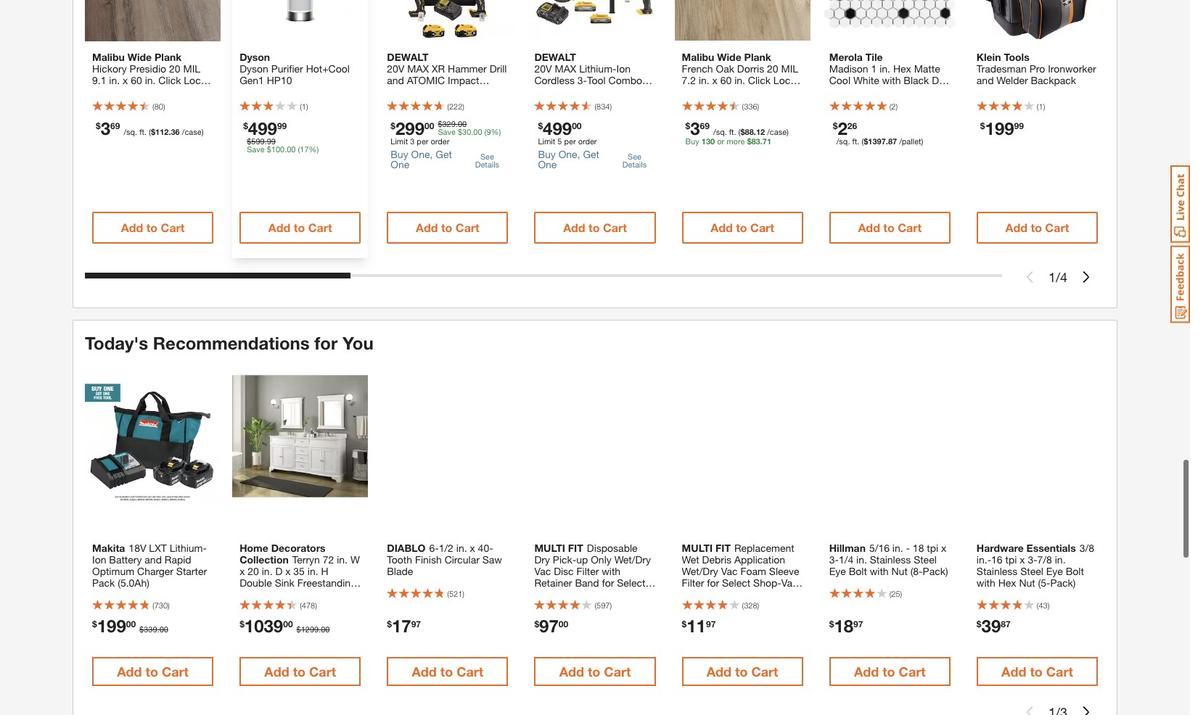 Task type: vqa. For each thing, say whether or not it's contained in the screenshot.
the Improvement
no



Task type: describe. For each thing, give the bounding box(es) containing it.
4.0ah
[[422, 92, 449, 104]]

( for 18v lxt lithium- ion battery and rapid optimum charger starter pack (5.0ah)
[[152, 596, 154, 605]]

199 for $ 199 00 $ 339 . 00
[[97, 611, 126, 631]]

) for madison 1 in. hex matte cool white with black dot 10-1/4 in. x 11-7/8 in. porcelain mosaic tile (619.2 sq. ft./pallet)
[[896, 96, 898, 106]]

/pallet
[[899, 131, 921, 141]]

pack) inside disposable dry pick-up only wet/dry vac disc filter with retainer band for select shop-vac brand shop vacuums (24-pack)
[[597, 595, 622, 608]]

( for 3/8 in.-16 tpi x 3-7/8 in. stainless steel eye bolt with hex nut (5-pack)
[[1037, 596, 1039, 605]]

with inside merola tile madison 1 in. hex matte cool white with black dot 10-1/4 in. x 11-7/8 in. porcelain mosaic tile (619.2 sq. ft./pallet)
[[882, 69, 901, 81]]

ft./case) inside malibu wide plank hickory presidio 20 mil 9.1 in. x 60 in. click lock waterproof luxury vinyl plank flooring (30.5 sq. ft./case)
[[92, 104, 129, 116]]

madison 1 in. hex matte cool white with black dot 10-1/4 in. x 11-7/8 in. porcelain mosaic tile (619.2 sq. ft./pallet) image
[[822, 0, 958, 35]]

and left bag
[[428, 104, 445, 116]]

save for 499
[[247, 139, 265, 149]]

replacement wet debris application wet/dry vac foam sleeve filter for select shop-vac brand shop vacuums (1- pack)
[[682, 537, 800, 608]]

7.2
[[682, 69, 696, 81]]

(8-
[[911, 560, 923, 573]]

you
[[343, 328, 374, 348]]

17 inside $ 499 99 $ 599 . 99 save $ 100 . 00 ( 17 %)
[[300, 139, 309, 149]]

one for 299
[[391, 153, 410, 165]]

h
[[321, 560, 328, 573]]

pack) inside '5/16 in. - 18 tpi x 3-1/4 in. stainless steel eye bolt with nut (8-pack)'
[[923, 560, 948, 573]]

limit inside $ 499 00 limit 5 per order
[[538, 131, 555, 141]]

18v lxt lithium- ion battery and rapid optimum charger starter pack (5.0ah)
[[92, 537, 207, 584]]

black
[[904, 69, 929, 81]]

today's recommendations for you
[[85, 328, 374, 348]]

5/16
[[869, 537, 890, 549]]

$ 2 26 /sq. ft. ( $ 1397 . 87 /pallet )
[[833, 113, 924, 141]]

( 1 ) for pro
[[1037, 96, 1045, 106]]

dorris
[[737, 57, 764, 70]]

per inside $ 499 00 limit 5 per order
[[564, 131, 576, 141]]

one, for 499
[[559, 143, 580, 155]]

next slide image
[[1081, 702, 1092, 714]]

bath
[[240, 584, 261, 596]]

replacement
[[734, 537, 795, 549]]

home decorators collection
[[240, 537, 326, 561]]

( inside $ 3 69 /sq. ft. ( $ 88 . 12 /case ) buy 130 or more $ 83 . 71
[[739, 122, 741, 131]]

499 for $ 499 99 $ 599 . 99 save $ 100 . 00 ( 17 %)
[[248, 113, 277, 133]]

25
[[892, 584, 900, 594]]

bag
[[448, 104, 466, 116]]

wet/dry inside replacement wet debris application wet/dry vac foam sleeve filter for select shop-vac brand shop vacuums (1- pack)
[[682, 560, 718, 573]]

%) for 499
[[309, 139, 319, 149]]

with inside dewalt 20v max xr hammer drill and atomic impact driver 2 tool combo kit with (2) 4.0ah batteries, charger, and bag
[[387, 92, 406, 104]]

( inside $ 299 00 $ 329 . 00 save $ 30 . 00 ( 9 %) limit 3 per order
[[485, 122, 487, 131]]

3- for eye
[[829, 549, 839, 561]]

) for 5/16 in. - 18 tpi x 3-1/4 in. stainless steel eye bolt with nut (8-pack)
[[900, 584, 902, 594]]

1 horizontal spatial 17
[[392, 611, 411, 631]]

this is the first slide image
[[1024, 702, 1036, 714]]

luxury inside malibu wide plank french oak dorris 20 mil 7.2 in. x 60 in. click lock waterproof luxury vinyl plank flooring (23.9 sq. ft./case)
[[735, 80, 766, 93]]

details for 499
[[623, 155, 647, 164]]

circular
[[445, 549, 480, 561]]

eye inside 3/8 in.-16 tpi x 3-7/8 in. stainless steel eye bolt with hex nut (5-pack)
[[1046, 560, 1063, 573]]

1 inside merola tile madison 1 in. hex matte cool white with black dot 10-1/4 in. x 11-7/8 in. porcelain mosaic tile (619.2 sq. ft./pallet)
[[871, 57, 877, 70]]

in. right oak
[[735, 69, 745, 81]]

this is the first slide image
[[1024, 266, 1036, 278]]

hp10
[[267, 69, 292, 81]]

( inside $ 2 26 /sq. ft. ( $ 1397 . 87 /pallet )
[[862, 131, 864, 141]]

7/8 inside 3/8 in.-16 tpi x 3-7/8 in. stainless steel eye bolt with hex nut (5-pack)
[[1038, 549, 1052, 561]]

w
[[350, 549, 360, 561]]

2 inside dewalt 20v max xr hammer drill and atomic impact driver 2 tool combo kit with (2) 4.0ah batteries, charger, and bag
[[417, 80, 422, 93]]

(23.9
[[750, 92, 772, 104]]

1 horizontal spatial tile
[[910, 92, 926, 104]]

) for hickory presidio 20 mil 9.1 in. x 60 in. click lock waterproof luxury vinyl plank flooring (30.5 sq. ft./case)
[[163, 96, 165, 106]]

french
[[682, 57, 713, 70]]

( for 20v max lithium-ion cordless 3-tool combo kit with 5.0 ah battery and 1.7 ah battery
[[595, 96, 597, 106]]

per inside $ 299 00 $ 329 . 00 save $ 30 . 00 ( 9 %) limit 3 per order
[[417, 131, 429, 141]]

plank down 9.1
[[92, 92, 117, 104]]

1299
[[301, 620, 319, 629]]

double
[[240, 572, 272, 584]]

$ 3 69 /sq. ft. ( $ 88 . 12 /case ) buy 130 or more $ 83 . 71
[[686, 113, 789, 141]]

599
[[251, 131, 265, 141]]

with inside dewalt 20v max lithium-ion cordless 3-tool combo kit with 5.0 ah battery and 1.7 ah battery
[[550, 80, 568, 93]]

3- for 5.0
[[578, 69, 587, 81]]

plank right oak
[[744, 46, 771, 58]]

battery up ( 834 ) on the top of the page
[[603, 80, 636, 93]]

decorators
[[271, 537, 326, 549]]

18v
[[129, 537, 146, 549]]

/sq. inside $ 3 69 /sq. ft. ( $ 88 . 12 /case ) buy 130 or more $ 83 . 71
[[713, 122, 727, 131]]

tpi inside '5/16 in. - 18 tpi x 3-1/4 in. stainless steel eye bolt with nut (8-pack)'
[[927, 537, 939, 549]]

$ 11 97
[[682, 611, 716, 631]]

in. left h
[[308, 560, 318, 573]]

x up bath
[[240, 560, 245, 573]]

save for 299
[[438, 122, 456, 131]]

cordless
[[535, 69, 575, 81]]

max for 499
[[555, 57, 576, 70]]

starter
[[176, 560, 207, 573]]

terryn 72 in. w x 20 in. d x 35 in. h double sink freestanding bath vanity in white with white engineered stone top image
[[232, 364, 368, 499]]

and inside dewalt 20v max lithium-ion cordless 3-tool combo kit with 5.0 ah battery and 1.7 ah battery
[[535, 92, 552, 104]]

30
[[462, 122, 471, 131]]

and left atomic
[[387, 69, 404, 81]]

/sq. for 2
[[837, 131, 850, 141]]

( 25 )
[[890, 584, 902, 594]]

) for terryn 72 in. w x 20 in. d x 35 in. h double sink freestanding bath vanity in white with white engineered stone top
[[315, 596, 317, 605]]

( 222 )
[[447, 96, 464, 106]]

flooring inside malibu wide plank french oak dorris 20 mil 7.2 in. x 60 in. click lock waterproof luxury vinyl plank flooring (23.9 sq. ft./case)
[[710, 92, 747, 104]]

shop- inside disposable dry pick-up only wet/dry vac disc filter with retainer band for select shop-vac brand shop vacuums (24-pack)
[[535, 584, 563, 596]]

69 for $ 3 69 /sq. ft. ( $ 88 . 12 /case ) buy 130 or more $ 83 . 71
[[700, 115, 710, 126]]

combo inside dewalt 20v max lithium-ion cordless 3-tool combo kit with 5.0 ah battery and 1.7 ah battery
[[609, 69, 642, 81]]

1.7
[[554, 92, 569, 104]]

( 521 )
[[447, 584, 464, 594]]

(30.5
[[160, 92, 182, 104]]

filter for 97
[[577, 560, 599, 573]]

1039
[[244, 611, 283, 631]]

$ inside $ 199 99
[[980, 115, 985, 126]]

7/8 inside merola tile madison 1 in. hex matte cool white with black dot 10-1/4 in. x 11-7/8 in. porcelain mosaic tile (619.2 sq. ft./pallet)
[[899, 80, 914, 93]]

39
[[982, 611, 1001, 631]]

) inside $ 2 26 /sq. ft. ( $ 1397 . 87 /pallet )
[[921, 131, 924, 141]]

ft. for 2
[[852, 131, 860, 141]]

00 inside $ 499 00 limit 5 per order
[[572, 115, 582, 126]]

x inside malibu wide plank hickory presidio 20 mil 9.1 in. x 60 in. click lock waterproof luxury vinyl plank flooring (30.5 sq. ft./case)
[[123, 69, 128, 81]]

home
[[240, 537, 268, 549]]

0 horizontal spatial 99
[[267, 131, 276, 141]]

hex inside 3/8 in.-16 tpi x 3-7/8 in. stainless steel eye bolt with hex nut (5-pack)
[[998, 572, 1017, 584]]

porcelain
[[829, 92, 872, 104]]

( for 6-1/2 in. x 40- tooth finish circular saw blade
[[447, 584, 449, 594]]

sq. inside merola tile madison 1 in. hex matte cool white with black dot 10-1/4 in. x 11-7/8 in. porcelain mosaic tile (619.2 sq. ft./pallet)
[[860, 104, 874, 116]]

waterproof inside malibu wide plank french oak dorris 20 mil 7.2 in. x 60 in. click lock waterproof luxury vinyl plank flooring (23.9 sq. ft./case)
[[682, 80, 732, 93]]

retainer
[[535, 572, 572, 584]]

$ 17 97
[[387, 611, 421, 631]]

plank down hickory presidio 20 mil 9.1 in. x 60 in. click lock waterproof luxury vinyl plank flooring (30.5 sq. ft./case) image
[[155, 46, 182, 58]]

) for 6-1/2 in. x 40- tooth finish circular saw blade
[[463, 584, 464, 594]]

lithium- inside 18v lxt lithium- ion battery and rapid optimum charger starter pack (5.0ah)
[[170, 537, 207, 549]]

(5.0ah)
[[118, 572, 149, 584]]

72
[[323, 549, 334, 561]]

) for 20v max lithium-ion cordless 3-tool combo kit with 5.0 ah battery and 1.7 ah battery
[[610, 96, 612, 106]]

charger,
[[387, 104, 425, 116]]

live chat image
[[1171, 165, 1190, 243]]

$ 499 99 $ 599 . 99 save $ 100 . 00 ( 17 %)
[[243, 113, 319, 149]]

debris
[[702, 549, 732, 561]]

97 down retainer
[[539, 611, 559, 631]]

or
[[717, 131, 724, 141]]

stone
[[322, 595, 349, 608]]

329
[[442, 114, 456, 123]]

vacuums inside replacement wet debris application wet/dry vac foam sleeve filter for select shop-vac brand shop vacuums (1- pack)
[[739, 584, 781, 596]]

lock inside malibu wide plank french oak dorris 20 mil 7.2 in. x 60 in. click lock waterproof luxury vinyl plank flooring (23.9 sq. ft./case)
[[774, 69, 796, 81]]

pick-
[[553, 549, 576, 561]]

gen1
[[240, 69, 264, 81]]

kit inside dewalt 20v max xr hammer drill and atomic impact driver 2 tool combo kit with (2) 4.0ah batteries, charger, and bag
[[483, 80, 495, 93]]

vacuums inside disposable dry pick-up only wet/dry vac disc filter with retainer band for select shop-vac brand shop vacuums (24-pack)
[[535, 595, 576, 608]]

( for 5/16 in. - 18 tpi x 3-1/4 in. stainless steel eye bolt with nut (8-pack)
[[890, 584, 892, 594]]

60 inside malibu wide plank french oak dorris 20 mil 7.2 in. x 60 in. click lock waterproof luxury vinyl plank flooring (23.9 sq. ft./case)
[[721, 69, 732, 81]]

. inside $ 3 69 /sq. ft. ( $ 112 . 36 /case )
[[169, 122, 171, 131]]

3 for $ 3 69 /sq. ft. ( $ 112 . 36 /case )
[[101, 113, 110, 133]]

malibu for hickory
[[92, 46, 125, 58]]

see details for 299
[[475, 147, 499, 164]]

tool inside dewalt 20v max xr hammer drill and atomic impact driver 2 tool combo kit with (2) 4.0ah batteries, charger, and bag
[[425, 80, 444, 93]]

in. inside 6-1/2 in. x 40- tooth finish circular saw blade
[[456, 537, 467, 549]]

9
[[487, 122, 491, 131]]

97 for 11
[[706, 614, 716, 625]]

339
[[144, 620, 157, 629]]

0 horizontal spatial white
[[240, 595, 266, 608]]

. inside $ 1039 00 $ 1299 . 00
[[319, 620, 321, 629]]

multi for 11
[[682, 537, 713, 549]]

5
[[558, 131, 562, 141]]

purifier
[[271, 57, 303, 70]]

3 inside $ 299 00 $ 329 . 00 save $ 30 . 00 ( 9 %) limit 3 per order
[[410, 131, 415, 141]]

0 horizontal spatial ah
[[571, 92, 584, 104]]

$ 499 00 limit 5 per order
[[538, 113, 597, 141]]

in. inside 3/8 in.-16 tpi x 3-7/8 in. stainless steel eye bolt with hex nut (5-pack)
[[1055, 549, 1066, 561]]

1397
[[868, 131, 886, 141]]

( inside $ 499 99 $ 599 . 99 save $ 100 . 00 ( 17 %)
[[298, 139, 300, 149]]

finish
[[415, 549, 442, 561]]

/sq. for 3
[[124, 122, 137, 131]]

( 834 )
[[595, 96, 612, 106]]

( 1 ) for hot+cool
[[300, 96, 308, 106]]

stainless inside '5/16 in. - 18 tpi x 3-1/4 in. stainless steel eye bolt with nut (8-pack)'
[[870, 549, 911, 561]]

40-
[[478, 537, 493, 549]]

00 inside $ 97 00
[[559, 614, 568, 625]]

71
[[763, 131, 772, 141]]

battery right 5.0
[[586, 92, 619, 104]]

nut for 39
[[1019, 572, 1036, 584]]

) for replacement wet debris application wet/dry vac foam sleeve filter for select shop-vac brand shop vacuums (1- pack)
[[757, 596, 759, 605]]

9.1
[[92, 69, 106, 81]]

steel inside 3/8 in.-16 tpi x 3-7/8 in. stainless steel eye bolt with hex nut (5-pack)
[[1021, 560, 1044, 573]]

0 horizontal spatial 18
[[834, 611, 854, 631]]

1 left 4 at top
[[1049, 264, 1056, 280]]

blade
[[387, 560, 413, 573]]

hex inside merola tile madison 1 in. hex matte cool white with black dot 10-1/4 in. x 11-7/8 in. porcelain mosaic tile (619.2 sq. ft./pallet)
[[893, 57, 911, 70]]

welder
[[997, 69, 1028, 81]]

for inside replacement wet debris application wet/dry vac foam sleeve filter for select shop-vac brand shop vacuums (1- pack)
[[707, 572, 719, 584]]

328
[[744, 596, 757, 605]]

%) for 299
[[491, 122, 501, 131]]

x right "d"
[[285, 560, 291, 573]]

x inside '5/16 in. - 18 tpi x 3-1/4 in. stainless steel eye bolt with nut (8-pack)'
[[941, 537, 947, 549]]

in. left dot
[[917, 80, 927, 93]]

( 328 )
[[742, 596, 759, 605]]

shop- inside replacement wet debris application wet/dry vac foam sleeve filter for select shop-vac brand shop vacuums (1- pack)
[[753, 572, 781, 584]]

multi fit for 11
[[682, 537, 731, 549]]

vac down disc
[[563, 584, 579, 596]]

wide for oak
[[717, 46, 742, 58]]

69 for $ 3 69 /sq. ft. ( $ 112 . 36 /case )
[[110, 115, 120, 126]]

( for dyson purifier hot+cool gen1 hp10
[[300, 96, 302, 106]]

buy for 299
[[391, 143, 408, 155]]

2 dyson from the top
[[240, 57, 268, 70]]

87 inside $ 2 26 /sq. ft. ( $ 1397 . 87 /pallet )
[[888, 131, 897, 141]]

vinyl inside malibu wide plank hickory presidio 20 mil 9.1 in. x 60 in. click lock waterproof luxury vinyl plank flooring (30.5 sq. ft./case)
[[179, 80, 200, 93]]

luxury inside malibu wide plank hickory presidio 20 mil 9.1 in. x 60 in. click lock waterproof luxury vinyl plank flooring (30.5 sq. ft./case)
[[145, 80, 176, 93]]

in. left "d"
[[262, 560, 273, 573]]

834
[[597, 96, 610, 106]]

next slide image
[[1081, 266, 1092, 278]]

in. up ( 80 )
[[145, 69, 156, 81]]

. inside $ 199 00 $ 339 . 00
[[157, 620, 159, 629]]

$ 299 00 $ 329 . 00 save $ 30 . 00 ( 9 %) limit 3 per order
[[391, 113, 501, 141]]

20v max xr hammer drill and atomic impact driver 2 tool combo kit with (2) 4.0ah batteries, charger, and bag image
[[380, 0, 516, 35]]

pack
[[92, 572, 115, 584]]

collection
[[240, 549, 289, 561]]

more
[[727, 131, 745, 141]]

eye inside '5/16 in. - 18 tpi x 3-1/4 in. stainless steel eye bolt with nut (8-pack)'
[[829, 560, 846, 573]]

get for 299
[[436, 143, 452, 155]]

select inside disposable dry pick-up only wet/dry vac disc filter with retainer band for select shop-vac brand shop vacuums (24-pack)
[[617, 572, 646, 584]]

band
[[575, 572, 599, 584]]

klein tools tradesman pro ironworker and welder backpack
[[977, 46, 1097, 81]]

feedback link image
[[1171, 245, 1190, 324]]

tpi inside 3/8 in.-16 tpi x 3-7/8 in. stainless steel eye bolt with hex nut (5-pack)
[[1006, 549, 1017, 561]]

and inside klein tools tradesman pro ironworker and welder backpack
[[977, 69, 994, 81]]

( inside $ 3 69 /sq. ft. ( $ 112 . 36 /case )
[[149, 122, 151, 131]]

and inside 18v lxt lithium- ion battery and rapid optimum charger starter pack (5.0ah)
[[145, 549, 162, 561]]

in. up 11-
[[880, 57, 891, 70]]

/case for $ 3 69 /sq. ft. ( $ 88 . 12 /case ) buy 130 or more $ 83 . 71
[[767, 122, 787, 131]]

$ 97 00
[[535, 611, 568, 631]]

0 horizontal spatial for
[[315, 328, 338, 348]]

$ 199 99
[[980, 113, 1024, 133]]

lithium- inside dewalt 20v max lithium-ion cordless 3-tool combo kit with 5.0 ah battery and 1.7 ah battery
[[579, 57, 617, 70]]

88
[[745, 122, 754, 131]]

0 horizontal spatial tile
[[866, 46, 883, 58]]

flooring inside malibu wide plank hickory presidio 20 mil 9.1 in. x 60 in. click lock waterproof luxury vinyl plank flooring (30.5 sq. ft./case)
[[120, 92, 157, 104]]

brand inside replacement wet debris application wet/dry vac foam sleeve filter for select shop-vac brand shop vacuums (1- pack)
[[682, 584, 709, 596]]

cool
[[829, 69, 851, 81]]

35
[[293, 560, 305, 573]]

see details button for 499
[[617, 142, 652, 169]]

1 horizontal spatial ah
[[588, 80, 600, 93]]

87 inside "$ 39 87"
[[1001, 614, 1011, 625]]

shop inside replacement wet debris application wet/dry vac foam sleeve filter for select shop-vac brand shop vacuums (1- pack)
[[712, 584, 736, 596]]

x inside 6-1/2 in. x 40- tooth finish circular saw blade
[[470, 537, 475, 549]]

222
[[449, 96, 463, 106]]

) for disposable dry pick-up only wet/dry vac disc filter with retainer band for select shop-vac brand shop vacuums (24-pack)
[[610, 596, 612, 605]]

in. right 7.2
[[699, 69, 710, 81]]

vac down application
[[781, 572, 798, 584]]

french oak dorris 20 mil 7.2 in. x 60 in. click lock waterproof luxury vinyl plank flooring (23.9 sq. ft./case) image
[[675, 0, 811, 35]]

fit for 97
[[568, 537, 583, 549]]

merola
[[829, 46, 863, 58]]

pro
[[1030, 57, 1045, 70]]



Task type: locate. For each thing, give the bounding box(es) containing it.
1 per from the left
[[417, 131, 429, 141]]

97 down '5/16 in. - 18 tpi x 3-1/4 in. stainless steel eye bolt with nut (8-pack)'
[[854, 614, 863, 625]]

foam
[[741, 560, 766, 573]]

( for 20v max xr hammer drill and atomic impact driver 2 tool combo kit with (2) 4.0ah batteries, charger, and bag
[[447, 96, 449, 106]]

0 horizontal spatial sq.
[[185, 92, 199, 104]]

1 vertical spatial tile
[[910, 92, 926, 104]]

in. right 9.1
[[109, 69, 120, 81]]

$ 39 87
[[977, 611, 1011, 631]]

1 click from the left
[[158, 69, 181, 81]]

ft./case) up the 130
[[682, 104, 718, 116]]

1 vertical spatial 199
[[97, 611, 126, 631]]

1 fit from the left
[[568, 537, 583, 549]]

1 multi fit from the left
[[535, 537, 583, 549]]

1 horizontal spatial stainless
[[977, 560, 1018, 573]]

/case inside $ 3 69 /sq. ft. ( $ 88 . 12 /case ) buy 130 or more $ 83 . 71
[[767, 122, 787, 131]]

20v up driver
[[387, 57, 405, 70]]

60 right hickory
[[131, 69, 142, 81]]

dewalt for 299
[[387, 46, 429, 58]]

1 horizontal spatial 2
[[838, 113, 848, 133]]

( for madison 1 in. hex matte cool white with black dot 10-1/4 in. x 11-7/8 in. porcelain mosaic tile (619.2 sq. ft./pallet)
[[890, 96, 892, 106]]

1 eye from the left
[[829, 560, 846, 573]]

2 60 from the left
[[721, 69, 732, 81]]

97 for 17
[[411, 614, 421, 625]]

buy one, get one button down 299
[[391, 140, 463, 169]]

hickory presidio 20 mil 9.1 in. x 60 in. click lock waterproof luxury vinyl plank flooring (30.5 sq. ft./case) image
[[85, 0, 221, 35]]

0 horizontal spatial buy
[[391, 143, 408, 155]]

3 inside $ 3 69 /sq. ft. ( $ 88 . 12 /case ) buy 130 or more $ 83 . 71
[[690, 113, 700, 133]]

lock right presidio
[[184, 69, 206, 81]]

0 horizontal spatial click
[[158, 69, 181, 81]]

( 336 )
[[742, 96, 759, 106]]

1 max from the left
[[407, 57, 429, 70]]

0 horizontal spatial dewalt
[[387, 46, 429, 58]]

99 up 100
[[277, 115, 287, 126]]

nut inside 3/8 in.-16 tpi x 3-7/8 in. stainless steel eye bolt with hex nut (5-pack)
[[1019, 572, 1036, 584]]

0 horizontal spatial 69
[[110, 115, 120, 126]]

1 horizontal spatial limit
[[538, 131, 555, 141]]

) inside $ 3 69 /sq. ft. ( $ 88 . 12 /case ) buy 130 or more $ 83 . 71
[[787, 122, 789, 131]]

20 inside malibu wide plank hickory presidio 20 mil 9.1 in. x 60 in. click lock waterproof luxury vinyl plank flooring (30.5 sq. ft./case)
[[169, 57, 180, 70]]

saw
[[482, 549, 502, 561]]

multi fit for 97
[[535, 537, 583, 549]]

madison
[[829, 57, 869, 70]]

2 bolt from the left
[[1066, 560, 1084, 573]]

steel inside '5/16 in. - 18 tpi x 3-1/4 in. stainless steel eye bolt with nut (8-pack)'
[[914, 549, 937, 561]]

0 horizontal spatial one
[[391, 153, 410, 165]]

wide for presidio
[[128, 46, 152, 58]]

20 right dorris
[[767, 57, 779, 70]]

1 shop from the left
[[612, 584, 636, 596]]

18 inside '5/16 in. - 18 tpi x 3-1/4 in. stainless steel eye bolt with nut (8-pack)'
[[913, 537, 924, 549]]

0 horizontal spatial bolt
[[849, 560, 867, 573]]

click inside malibu wide plank hickory presidio 20 mil 9.1 in. x 60 in. click lock waterproof luxury vinyl plank flooring (30.5 sq. ft./case)
[[158, 69, 181, 81]]

x inside malibu wide plank french oak dorris 20 mil 7.2 in. x 60 in. click lock waterproof luxury vinyl plank flooring (23.9 sq. ft./case)
[[712, 69, 718, 81]]

mil
[[183, 57, 200, 70], [781, 57, 798, 70]]

0 horizontal spatial ft.
[[140, 122, 147, 131]]

2 horizontal spatial for
[[707, 572, 719, 584]]

1 horizontal spatial malibu
[[682, 46, 714, 58]]

1 limit from the left
[[391, 131, 408, 141]]

save inside $ 299 00 $ 329 . 00 save $ 30 . 00 ( 9 %) limit 3 per order
[[438, 122, 456, 131]]

2 mil from the left
[[781, 57, 798, 70]]

filter
[[577, 560, 599, 573], [682, 572, 704, 584]]

$ 1039 00 $ 1299 . 00
[[240, 611, 330, 631]]

1 horizontal spatial flooring
[[710, 92, 747, 104]]

20v max lithium-ion cordless 3-tool combo kit with 5.0 ah battery and 1.7 ah battery image
[[527, 0, 663, 35]]

1 horizontal spatial for
[[602, 572, 614, 584]]

1 brand from the left
[[582, 584, 609, 596]]

2 buy one, get one button from the left
[[538, 140, 610, 169]]

hex
[[893, 57, 911, 70], [998, 572, 1017, 584]]

lithium- up "starter"
[[170, 537, 207, 549]]

1 horizontal spatial wet/dry
[[682, 560, 718, 573]]

0 horizontal spatial malibu
[[92, 46, 125, 58]]

1 69 from the left
[[110, 115, 120, 126]]

1/4
[[845, 80, 859, 93], [839, 549, 854, 561]]

0 vertical spatial save
[[438, 122, 456, 131]]

0 horizontal spatial 20
[[169, 57, 180, 70]]

order down 329
[[431, 131, 450, 141]]

2 69 from the left
[[700, 115, 710, 126]]

2 inside $ 2 26 /sq. ft. ( $ 1397 . 87 /pallet )
[[838, 113, 848, 133]]

multi for 97
[[535, 537, 565, 549]]

vinyl
[[179, 80, 200, 93], [769, 80, 790, 93]]

1 details from the left
[[475, 155, 499, 164]]

ft. right or
[[729, 122, 736, 131]]

vanity
[[264, 584, 291, 596]]

0 horizontal spatial vinyl
[[179, 80, 200, 93]]

engineered
[[268, 595, 320, 608]]

1 horizontal spatial get
[[583, 143, 599, 155]]

1 horizontal spatial ion
[[617, 57, 631, 70]]

get for 499
[[583, 143, 599, 155]]

%) right 30
[[491, 122, 501, 131]]

1 horizontal spatial lithium-
[[579, 57, 617, 70]]

ion inside 18v lxt lithium- ion battery and rapid optimum charger starter pack (5.0ah)
[[92, 549, 106, 561]]

ironworker
[[1048, 57, 1097, 70]]

2 limit from the left
[[538, 131, 555, 141]]

00 inside $ 499 99 $ 599 . 99 save $ 100 . 00 ( 17 %)
[[287, 139, 296, 149]]

with inside '5/16 in. - 18 tpi x 3-1/4 in. stainless steel eye bolt with nut (8-pack)'
[[870, 560, 889, 573]]

( 1 ) down backpack
[[1037, 96, 1045, 106]]

2 details from the left
[[623, 155, 647, 164]]

select inside replacement wet debris application wet/dry vac foam sleeve filter for select shop-vac brand shop vacuums (1- pack)
[[722, 572, 751, 584]]

1 horizontal spatial sq.
[[775, 92, 789, 104]]

battery inside 18v lxt lithium- ion battery and rapid optimum charger starter pack (5.0ah)
[[109, 549, 142, 561]]

( for replacement wet debris application wet/dry vac foam sleeve filter for select shop-vac brand shop vacuums (1- pack)
[[742, 596, 744, 605]]

max inside dewalt 20v max lithium-ion cordless 3-tool combo kit with 5.0 ah battery and 1.7 ah battery
[[555, 57, 576, 70]]

combo up ( 834 ) on the top of the page
[[609, 69, 642, 81]]

disposable dry pick-up only wet/dry vac disc filter with retainer band for select shop-vac brand shop vacuums (24-pack)
[[535, 537, 651, 608]]

multi up disc
[[535, 537, 565, 549]]

details for 299
[[475, 155, 499, 164]]

597
[[597, 596, 610, 605]]

1 horizontal spatial eye
[[1046, 560, 1063, 573]]

2 max from the left
[[555, 57, 576, 70]]

in. left 11-
[[862, 80, 873, 93]]

buy
[[686, 131, 699, 141], [391, 143, 408, 155], [538, 143, 556, 155]]

ion inside dewalt 20v max lithium-ion cordless 3-tool combo kit with 5.0 ah battery and 1.7 ah battery
[[617, 57, 631, 70]]

ft. down 26
[[852, 131, 860, 141]]

x right '-'
[[941, 537, 947, 549]]

shop inside disposable dry pick-up only wet/dry vac disc filter with retainer band for select shop-vac brand shop vacuums (24-pack)
[[612, 584, 636, 596]]

dry
[[535, 549, 550, 561]]

2 get from the left
[[583, 143, 599, 155]]

2 vertical spatial 2
[[838, 113, 848, 133]]

0 horizontal spatial mil
[[183, 57, 200, 70]]

2 select from the left
[[722, 572, 751, 584]]

dewalt inside dewalt 20v max xr hammer drill and atomic impact driver 2 tool combo kit with (2) 4.0ah batteries, charger, and bag
[[387, 46, 429, 58]]

1 horizontal spatial combo
[[609, 69, 642, 81]]

1 horizontal spatial mil
[[781, 57, 798, 70]]

) inside $ 3 69 /sq. ft. ( $ 112 . 36 /case )
[[202, 122, 204, 131]]

2 multi from the left
[[682, 537, 713, 549]]

0 horizontal spatial /sq.
[[124, 122, 137, 131]]

ah right the '1.7'
[[571, 92, 584, 104]]

1 horizontal spatial fit
[[716, 537, 731, 549]]

2 lock from the left
[[774, 69, 796, 81]]

click up (30.5
[[158, 69, 181, 81]]

1 horizontal spatial multi fit
[[682, 537, 731, 549]]

) for tradesman pro ironworker and welder backpack
[[1043, 96, 1045, 106]]

0 horizontal spatial waterproof
[[92, 80, 143, 93]]

dewalt for 499
[[535, 46, 576, 58]]

1 order from the left
[[431, 131, 450, 141]]

87
[[888, 131, 897, 141], [1001, 614, 1011, 625]]

97 inside $ 17 97
[[411, 614, 421, 625]]

buy for 499
[[538, 143, 556, 155]]

buy one, get one for 499
[[538, 143, 599, 165]]

1 bolt from the left
[[849, 560, 867, 573]]

steel right '-'
[[914, 549, 937, 561]]

18v lxt lithium-ion battery and rapid optimum charger starter pack (5.0ah) image
[[85, 364, 221, 499]]

1 vertical spatial 1/4
[[839, 549, 854, 561]]

buy one, get one
[[391, 143, 452, 165], [538, 143, 599, 165]]

521
[[449, 584, 463, 594]]

1 horizontal spatial nut
[[1019, 572, 1036, 584]]

click inside malibu wide plank french oak dorris 20 mil 7.2 in. x 60 in. click lock waterproof luxury vinyl plank flooring (23.9 sq. ft./case)
[[748, 69, 771, 81]]

with inside 3/8 in.-16 tpi x 3-7/8 in. stainless steel eye bolt with hex nut (5-pack)
[[977, 572, 996, 584]]

1/4 inside merola tile madison 1 in. hex matte cool white with black dot 10-1/4 in. x 11-7/8 in. porcelain mosaic tile (619.2 sq. ft./pallet)
[[845, 80, 859, 93]]

1 see details from the left
[[475, 147, 499, 164]]

white
[[853, 69, 879, 81], [305, 584, 331, 596], [240, 595, 266, 608]]

malibu for french
[[682, 46, 714, 58]]

luxury up ( 336 )
[[735, 80, 766, 93]]

0 vertical spatial 18
[[913, 537, 924, 549]]

0 horizontal spatial select
[[617, 572, 646, 584]]

20 inside malibu wide plank french oak dorris 20 mil 7.2 in. x 60 in. click lock waterproof luxury vinyl plank flooring (23.9 sq. ft./case)
[[767, 57, 779, 70]]

0 horizontal spatial filter
[[577, 560, 599, 573]]

0 horizontal spatial save
[[247, 139, 265, 149]]

x
[[123, 69, 128, 81], [712, 69, 718, 81], [876, 80, 881, 93], [470, 537, 475, 549], [941, 537, 947, 549], [1020, 549, 1025, 561], [240, 560, 245, 573], [285, 560, 291, 573]]

1 horizontal spatial /case
[[767, 122, 787, 131]]

filter inside disposable dry pick-up only wet/dry vac disc filter with retainer band for select shop-vac brand shop vacuums (24-pack)
[[577, 560, 599, 573]]

2 flooring from the left
[[710, 92, 747, 104]]

1 lock from the left
[[184, 69, 206, 81]]

ft. for 3
[[140, 122, 147, 131]]

2 horizontal spatial 2
[[892, 96, 896, 106]]

0 horizontal spatial combo
[[447, 80, 480, 93]]

$ 18 97
[[829, 611, 863, 631]]

0 horizontal spatial fit
[[568, 537, 583, 549]]

1 see from the left
[[480, 147, 494, 156]]

1 horizontal spatial max
[[555, 57, 576, 70]]

combo inside dewalt 20v max xr hammer drill and atomic impact driver 2 tool combo kit with (2) 4.0ah batteries, charger, and bag
[[447, 80, 480, 93]]

fit up disc
[[568, 537, 583, 549]]

shop- down disc
[[535, 584, 563, 596]]

kit inside dewalt 20v max lithium-ion cordless 3-tool combo kit with 5.0 ah battery and 1.7 ah battery
[[535, 80, 547, 93]]

0 horizontal spatial 17
[[300, 139, 309, 149]]

tradesman pro ironworker and welder backpack image
[[970, 0, 1105, 35]]

tpi
[[927, 537, 939, 549], [1006, 549, 1017, 561]]

x inside merola tile madison 1 in. hex matte cool white with black dot 10-1/4 in. x 11-7/8 in. porcelain mosaic tile (619.2 sq. ft./pallet)
[[876, 80, 881, 93]]

/sq. inside $ 2 26 /sq. ft. ( $ 1397 . 87 /pallet )
[[837, 131, 850, 141]]

3- inside 3/8 in.-16 tpi x 3-7/8 in. stainless steel eye bolt with hex nut (5-pack)
[[1028, 549, 1038, 561]]

/case for $ 3 69 /sq. ft. ( $ 112 . 36 /case )
[[182, 122, 202, 131]]

with down the disposable
[[602, 560, 621, 573]]

3-
[[578, 69, 587, 81], [829, 549, 839, 561], [1028, 549, 1038, 561]]

0 vertical spatial 199
[[985, 113, 1014, 133]]

tradesman
[[977, 57, 1027, 70]]

white up 1039
[[240, 595, 266, 608]]

in. left 3/8
[[1055, 549, 1066, 561]]

1 horizontal spatial one,
[[559, 143, 580, 155]]

20v for 499
[[535, 57, 552, 70]]

2 shop from the left
[[712, 584, 736, 596]]

with down in.- on the bottom right
[[977, 572, 996, 584]]

2 ( 1 ) from the left
[[1037, 96, 1045, 106]]

3 left the 130
[[690, 113, 700, 133]]

( 730 )
[[152, 596, 170, 605]]

pack) inside replacement wet debris application wet/dry vac foam sleeve filter for select shop-vac brand shop vacuums (1- pack)
[[682, 595, 707, 608]]

0 horizontal spatial 199
[[97, 611, 126, 631]]

1 horizontal spatial shop
[[712, 584, 736, 596]]

) for 3/8 in.-16 tpi x 3-7/8 in. stainless steel eye bolt with hex nut (5-pack)
[[1048, 596, 1050, 605]]

multi left application
[[682, 537, 713, 549]]

1 horizontal spatial 499
[[543, 113, 572, 133]]

2 wide from the left
[[717, 46, 742, 58]]

) for 18v lxt lithium- ion battery and rapid optimum charger starter pack (5.0ah)
[[168, 596, 170, 605]]

18
[[913, 537, 924, 549], [834, 611, 854, 631]]

1 horizontal spatial 87
[[1001, 614, 1011, 625]]

2 for (
[[892, 96, 896, 106]]

and down klein
[[977, 69, 994, 81]]

99 for 199
[[1014, 115, 1024, 126]]

max for 299
[[407, 57, 429, 70]]

x right '16'
[[1020, 549, 1025, 561]]

2 see details from the left
[[623, 147, 647, 164]]

1 vertical spatial 7/8
[[1038, 549, 1052, 561]]

mil right presidio
[[183, 57, 200, 70]]

. inside $ 2 26 /sq. ft. ( $ 1397 . 87 /pallet )
[[886, 131, 888, 141]]

0 vertical spatial hex
[[893, 57, 911, 70]]

0 horizontal spatial 2
[[417, 80, 422, 93]]

2 one, from the left
[[559, 143, 580, 155]]

rapid
[[165, 549, 191, 561]]

makita
[[92, 537, 125, 549]]

1 horizontal spatial tpi
[[1006, 549, 1017, 561]]

in. left '-'
[[893, 537, 903, 549]]

20 right presidio
[[169, 57, 180, 70]]

0 horizontal spatial vacuums
[[535, 595, 576, 608]]

buy down $ 499 00 limit 5 per order
[[538, 143, 556, 155]]

1 luxury from the left
[[145, 80, 176, 93]]

1 kit from the left
[[483, 80, 495, 93]]

2 vinyl from the left
[[769, 80, 790, 93]]

1 ( 1 ) from the left
[[300, 96, 308, 106]]

0 horizontal spatial 87
[[888, 131, 897, 141]]

buy one, get one down 5
[[538, 143, 599, 165]]

2 down 11-
[[892, 96, 896, 106]]

see details button for 299
[[470, 142, 505, 169]]

1 one from the left
[[391, 153, 410, 165]]

flooring up $ 3 69 /sq. ft. ( $ 112 . 36 /case )
[[120, 92, 157, 104]]

see for 499
[[628, 147, 642, 156]]

83
[[752, 131, 760, 141]]

vacuums
[[739, 584, 781, 596], [535, 595, 576, 608]]

order inside $ 299 00 $ 329 . 00 save $ 30 . 00 ( 9 %) limit 3 per order
[[431, 131, 450, 141]]

499 down the '1.7'
[[543, 113, 572, 133]]

$ inside $ 17 97
[[387, 614, 392, 625]]

1 mil from the left
[[183, 57, 200, 70]]

x left presidio
[[123, 69, 128, 81]]

wide right hickory
[[128, 46, 152, 58]]

1 horizontal spatial ( 1 )
[[1037, 96, 1045, 106]]

1 vertical spatial save
[[247, 139, 265, 149]]

0 horizontal spatial nut
[[892, 560, 908, 573]]

) for french oak dorris 20 mil 7.2 in. x 60 in. click lock waterproof luxury vinyl plank flooring (23.9 sq. ft./case)
[[757, 96, 759, 106]]

1 buy one, get one button from the left
[[391, 140, 463, 169]]

3
[[101, 113, 110, 133], [690, 113, 700, 133], [410, 131, 415, 141]]

buy one, get one button for 499
[[538, 140, 610, 169]]

fit for 11
[[716, 537, 731, 549]]

multi fit
[[535, 537, 583, 549], [682, 537, 731, 549]]

and
[[387, 69, 404, 81], [977, 69, 994, 81], [535, 92, 552, 104], [428, 104, 445, 116], [145, 549, 162, 561]]

0 horizontal spatial 7/8
[[899, 80, 914, 93]]

1 up $ 499 99 $ 599 . 99 save $ 100 . 00 ( 17 %)
[[302, 96, 306, 106]]

1 see details button from the left
[[470, 142, 505, 169]]

bolt down hillman
[[849, 560, 867, 573]]

2 down porcelain
[[838, 113, 848, 133]]

1 down backpack
[[1039, 96, 1043, 106]]

only
[[591, 549, 612, 561]]

69 inside $ 3 69 /sq. ft. ( $ 112 . 36 /case )
[[110, 115, 120, 126]]

12
[[756, 122, 765, 131]]

bolt inside 3/8 in.-16 tpi x 3-7/8 in. stainless steel eye bolt with hex nut (5-pack)
[[1066, 560, 1084, 573]]

3- inside '5/16 in. - 18 tpi x 3-1/4 in. stainless steel eye bolt with nut (8-pack)'
[[829, 549, 839, 561]]

2 per from the left
[[564, 131, 576, 141]]

buy one, get one down 299
[[391, 143, 452, 165]]

see details button
[[470, 142, 505, 169], [617, 142, 652, 169]]

20v inside dewalt 20v max xr hammer drill and atomic impact driver 2 tool combo kit with (2) 4.0ah batteries, charger, and bag
[[387, 57, 405, 70]]

one,
[[411, 143, 433, 155], [559, 143, 580, 155]]

2 buy one, get one from the left
[[538, 143, 599, 165]]

$ inside $ 97 00
[[535, 614, 539, 625]]

and left the '1.7'
[[535, 92, 552, 104]]

1 horizontal spatial vacuums
[[739, 584, 781, 596]]

( for terryn 72 in. w x 20 in. d x 35 in. h double sink freestanding bath vanity in white with white engineered stone top
[[300, 596, 302, 605]]

( 2 )
[[890, 96, 898, 106]]

see details for 499
[[623, 147, 647, 164]]

1 vertical spatial hex
[[998, 572, 1017, 584]]

1 malibu from the left
[[92, 46, 125, 58]]

2 brand from the left
[[682, 584, 709, 596]]

sleeve
[[769, 560, 800, 573]]

69
[[110, 115, 120, 126], [700, 115, 710, 126]]

2 eye from the left
[[1046, 560, 1063, 573]]

1 /case from the left
[[182, 122, 202, 131]]

buy one, get one button
[[391, 140, 463, 169], [538, 140, 610, 169]]

with inside disposable dry pick-up only wet/dry vac disc filter with retainer band for select shop-vac brand shop vacuums (24-pack)
[[602, 560, 621, 573]]

2 multi fit from the left
[[682, 537, 731, 549]]

1 dyson from the top
[[240, 46, 270, 58]]

2 fit from the left
[[716, 537, 731, 549]]

26
[[848, 115, 857, 126]]

get down $ 299 00 $ 329 . 00 save $ 30 . 00 ( 9 %) limit 3 per order
[[436, 143, 452, 155]]

1 ft./case) from the left
[[92, 104, 129, 116]]

atomic
[[407, 69, 445, 81]]

) for 20v max xr hammer drill and atomic impact driver 2 tool combo kit with (2) 4.0ah batteries, charger, and bag
[[463, 96, 464, 106]]

2 for $
[[838, 113, 848, 133]]

(2)
[[409, 92, 420, 104]]

click up (23.9
[[748, 69, 771, 81]]

1
[[871, 57, 877, 70], [302, 96, 306, 106], [1039, 96, 1043, 106], [1049, 264, 1056, 280]]

( 43 )
[[1037, 596, 1050, 605]]

3- inside dewalt 20v max lithium-ion cordless 3-tool combo kit with 5.0 ah battery and 1.7 ah battery
[[578, 69, 587, 81]]

tpi right '-'
[[927, 537, 939, 549]]

2 one from the left
[[538, 153, 557, 165]]

0 horizontal spatial limit
[[391, 131, 408, 141]]

drill
[[490, 57, 507, 70]]

wet/dry
[[614, 549, 651, 561], [682, 560, 718, 573]]

vac left disc
[[535, 560, 551, 573]]

waterproof down the french
[[682, 80, 732, 93]]

1 horizontal spatial order
[[578, 131, 597, 141]]

) for dyson purifier hot+cool gen1 hp10
[[306, 96, 308, 106]]

2 see from the left
[[628, 147, 642, 156]]

ft./case) inside malibu wide plank french oak dorris 20 mil 7.2 in. x 60 in. click lock waterproof luxury vinyl plank flooring (23.9 sq. ft./case)
[[682, 104, 718, 116]]

0 horizontal spatial ion
[[92, 549, 106, 561]]

1 horizontal spatial click
[[748, 69, 771, 81]]

0 vertical spatial tile
[[866, 46, 883, 58]]

sq. right (23.9
[[775, 92, 789, 104]]

( for french oak dorris 20 mil 7.2 in. x 60 in. click lock waterproof luxury vinyl plank flooring (23.9 sq. ft./case)
[[742, 96, 744, 106]]

3 for $ 3 69 /sq. ft. ( $ 88 . 12 /case ) buy 130 or more $ 83 . 71
[[690, 113, 700, 133]]

20 for terryn 72 in. w x 20 in. d x 35 in. h double sink freestanding bath vanity in white with white engineered stone top
[[248, 560, 259, 573]]

2 20v from the left
[[535, 57, 552, 70]]

$ inside $ 11 97
[[682, 614, 687, 625]]

waterproof
[[92, 80, 143, 93], [682, 80, 732, 93]]

2 luxury from the left
[[735, 80, 766, 93]]

60
[[131, 69, 142, 81], [721, 69, 732, 81]]

nut for 18
[[892, 560, 908, 573]]

buy inside $ 3 69 /sq. ft. ( $ 88 . 12 /case ) buy 130 or more $ 83 . 71
[[686, 131, 699, 141]]

dyson
[[240, 46, 270, 58], [240, 57, 268, 70]]

( 1 ) up $ 499 99 $ 599 . 99 save $ 100 . 00 ( 17 %)
[[300, 96, 308, 106]]

filter right disc
[[577, 560, 599, 573]]

battery
[[603, 80, 636, 93], [586, 92, 619, 104], [109, 549, 142, 561]]

2 right driver
[[417, 80, 422, 93]]

1 horizontal spatial ft./case)
[[682, 104, 718, 116]]

0 horizontal spatial stainless
[[870, 549, 911, 561]]

buy one, get one for 299
[[391, 143, 452, 165]]

combo
[[609, 69, 642, 81], [447, 80, 480, 93]]

x right 7.2
[[712, 69, 718, 81]]

20 for malibu wide plank hickory presidio 20 mil 9.1 in. x 60 in. click lock waterproof luxury vinyl plank flooring (30.5 sq. ft./case)
[[169, 57, 180, 70]]

6-1/2 in. x 40- tooth finish circular saw blade
[[387, 537, 502, 573]]

malibu wide plank hickory presidio 20 mil 9.1 in. x 60 in. click lock waterproof luxury vinyl plank flooring (30.5 sq. ft./case)
[[92, 46, 206, 116]]

see for 299
[[480, 147, 494, 156]]

and left rapid
[[145, 549, 162, 561]]

2 see details button from the left
[[617, 142, 652, 169]]

tool right 5.0
[[587, 69, 606, 81]]

1 / 4
[[1049, 264, 1068, 280]]

20 down home
[[248, 560, 259, 573]]

130
[[702, 131, 715, 141]]

one, down 299
[[411, 143, 433, 155]]

( 478 )
[[300, 596, 317, 605]]

brand inside disposable dry pick-up only wet/dry vac disc filter with retainer band for select shop-vac brand shop vacuums (24-pack)
[[582, 584, 609, 596]]

0 horizontal spatial 60
[[131, 69, 142, 81]]

/
[[1056, 264, 1060, 280]]

1 20v from the left
[[387, 57, 405, 70]]

2 click from the left
[[748, 69, 771, 81]]

tile
[[866, 46, 883, 58], [910, 92, 926, 104]]

(
[[152, 96, 154, 106], [300, 96, 302, 106], [447, 96, 449, 106], [595, 96, 597, 106], [742, 96, 744, 106], [890, 96, 892, 106], [1037, 96, 1039, 106], [149, 122, 151, 131], [485, 122, 487, 131], [739, 122, 741, 131], [862, 131, 864, 141], [298, 139, 300, 149], [447, 584, 449, 594], [890, 584, 892, 594], [152, 596, 154, 605], [300, 596, 302, 605], [595, 596, 597, 605], [742, 596, 744, 605], [1037, 596, 1039, 605]]

ft. inside $ 3 69 /sq. ft. ( $ 88 . 12 /case ) buy 130 or more $ 83 . 71
[[729, 122, 736, 131]]

tool inside dewalt 20v max lithium-ion cordless 3-tool combo kit with 5.0 ah battery and 1.7 ah battery
[[587, 69, 606, 81]]

wide inside malibu wide plank hickory presidio 20 mil 9.1 in. x 60 in. click lock waterproof luxury vinyl plank flooring (30.5 sq. ft./case)
[[128, 46, 152, 58]]

charger
[[137, 560, 173, 573]]

2 horizontal spatial /sq.
[[837, 131, 850, 141]]

1 waterproof from the left
[[92, 80, 143, 93]]

bolt
[[849, 560, 867, 573], [1066, 560, 1084, 573]]

wet/dry right only
[[614, 549, 651, 561]]

plank down 7.2
[[682, 92, 707, 104]]

4
[[1060, 264, 1068, 280]]

100
[[271, 139, 285, 149]]

2 dewalt from the left
[[535, 46, 576, 58]]

1 wide from the left
[[128, 46, 152, 58]]

$ inside $ 499 00 limit 5 per order
[[538, 115, 543, 126]]

3 down charger,
[[410, 131, 415, 141]]

1 horizontal spatial 60
[[721, 69, 732, 81]]

1 vertical spatial 87
[[1001, 614, 1011, 625]]

multi fit up disc
[[535, 537, 583, 549]]

impact
[[448, 69, 479, 81]]

hammer
[[448, 57, 487, 70]]

2 horizontal spatial ft.
[[852, 131, 860, 141]]

per down charger,
[[417, 131, 429, 141]]

1 one, from the left
[[411, 143, 433, 155]]

ft./case) down 9.1
[[92, 104, 129, 116]]

20v inside dewalt 20v max lithium-ion cordless 3-tool combo kit with 5.0 ah battery and 1.7 ah battery
[[535, 57, 552, 70]]

filter for 11
[[682, 572, 704, 584]]

vac left foam
[[721, 560, 738, 573]]

1 flooring from the left
[[120, 92, 157, 104]]

499 for $ 499 00 limit 5 per order
[[543, 113, 572, 133]]

stainless inside 3/8 in.-16 tpi x 3-7/8 in. stainless steel eye bolt with hex nut (5-pack)
[[977, 560, 1018, 573]]

3 down 9.1
[[101, 113, 110, 133]]

2 waterproof from the left
[[682, 80, 732, 93]]

dyson up gen1 at the left
[[240, 46, 270, 58]]

lock inside malibu wide plank hickory presidio 20 mil 9.1 in. x 60 in. click lock waterproof luxury vinyl plank flooring (30.5 sq. ft./case)
[[184, 69, 206, 81]]

white inside merola tile madison 1 in. hex matte cool white with black dot 10-1/4 in. x 11-7/8 in. porcelain mosaic tile (619.2 sq. ft./pallet)
[[853, 69, 879, 81]]

2 kit from the left
[[535, 80, 547, 93]]

/sq.
[[124, 122, 137, 131], [713, 122, 727, 131], [837, 131, 850, 141]]

one, for 299
[[411, 143, 433, 155]]

3/8
[[1080, 537, 1094, 549]]

malibu inside malibu wide plank hickory presidio 20 mil 9.1 in. x 60 in. click lock waterproof luxury vinyl plank flooring (30.5 sq. ft./case)
[[92, 46, 125, 58]]

1 right madison on the right top
[[871, 57, 877, 70]]

1 vinyl from the left
[[179, 80, 200, 93]]

malibu up 7.2
[[682, 46, 714, 58]]

1 vertical spatial 18
[[834, 611, 854, 631]]

waterproof inside malibu wide plank hickory presidio 20 mil 9.1 in. x 60 in. click lock waterproof luxury vinyl plank flooring (30.5 sq. ft./case)
[[92, 80, 143, 93]]

1 dewalt from the left
[[387, 46, 429, 58]]

11
[[687, 611, 706, 631]]

ah
[[588, 80, 600, 93], [571, 92, 584, 104]]

optimum
[[92, 560, 134, 573]]

dewalt inside dewalt 20v max lithium-ion cordless 3-tool combo kit with 5.0 ah battery and 1.7 ah battery
[[535, 46, 576, 58]]

1 get from the left
[[436, 143, 452, 155]]

1 horizontal spatial shop-
[[753, 572, 781, 584]]

1 buy one, get one from the left
[[391, 143, 452, 165]]

/sq. left the 112
[[124, 122, 137, 131]]

tile down black
[[910, 92, 926, 104]]

1 horizontal spatial dewalt
[[535, 46, 576, 58]]

1 select from the left
[[617, 572, 646, 584]]

kit left the '1.7'
[[535, 80, 547, 93]]

sq. inside malibu wide plank hickory presidio 20 mil 9.1 in. x 60 in. click lock waterproof luxury vinyl plank flooring (30.5 sq. ft./case)
[[185, 92, 199, 104]]

nut left (5-
[[1019, 572, 1036, 584]]

2 horizontal spatial sq.
[[860, 104, 874, 116]]

1 vertical spatial 2
[[892, 96, 896, 106]]

2 horizontal spatial 3-
[[1028, 549, 1038, 561]]

( for disposable dry pick-up only wet/dry vac disc filter with retainer band for select shop-vac brand shop vacuums (24-pack)
[[595, 596, 597, 605]]

vacuums up $ 97 00
[[535, 595, 576, 608]]

kit
[[483, 80, 495, 93], [535, 80, 547, 93]]

1 horizontal spatial 99
[[277, 115, 287, 126]]

97 for 18
[[854, 614, 863, 625]]

0 horizontal spatial buy one, get one button
[[391, 140, 463, 169]]

wide inside malibu wide plank french oak dorris 20 mil 7.2 in. x 60 in. click lock waterproof luxury vinyl plank flooring (23.9 sq. ft./case)
[[717, 46, 742, 58]]

one for 499
[[538, 153, 557, 165]]

1 horizontal spatial see details button
[[617, 142, 652, 169]]

0 horizontal spatial lock
[[184, 69, 206, 81]]

dyson dyson purifier hot+cool gen1 hp10
[[240, 46, 350, 81]]

tpi right '16'
[[1006, 549, 1017, 561]]

buy one, get one button for 299
[[391, 140, 463, 169]]

/case right 36
[[182, 122, 202, 131]]

$ inside "$ 39 87"
[[977, 614, 982, 625]]

eye down hillman
[[829, 560, 846, 573]]

( for tradesman pro ironworker and welder backpack
[[1037, 96, 1039, 106]]

in. left w
[[337, 549, 348, 561]]

1 horizontal spatial tool
[[587, 69, 606, 81]]

sq. right 26
[[860, 104, 874, 116]]

20v for 299
[[387, 57, 405, 70]]

1 horizontal spatial white
[[305, 584, 331, 596]]

$
[[438, 114, 442, 123], [96, 115, 101, 126], [243, 115, 248, 126], [391, 115, 396, 126], [538, 115, 543, 126], [686, 115, 690, 126], [833, 115, 838, 126], [980, 115, 985, 126], [151, 122, 155, 131], [458, 122, 462, 131], [741, 122, 745, 131], [247, 131, 251, 141], [747, 131, 752, 141], [864, 131, 868, 141], [267, 139, 271, 149], [92, 614, 97, 625], [240, 614, 244, 625], [387, 614, 392, 625], [535, 614, 539, 625], [682, 614, 687, 625], [829, 614, 834, 625], [977, 614, 982, 625], [139, 620, 144, 629], [297, 620, 301, 629]]

save left 100
[[247, 139, 265, 149]]

merola tile madison 1 in. hex matte cool white with black dot 10-1/4 in. x 11-7/8 in. porcelain mosaic tile (619.2 sq. ft./pallet)
[[829, 46, 948, 116]]

0 horizontal spatial 3-
[[578, 69, 587, 81]]

97 inside $ 11 97
[[706, 614, 716, 625]]

199 for $ 199 99
[[985, 113, 1014, 133]]

1/4 inside '5/16 in. - 18 tpi x 3-1/4 in. stainless steel eye bolt with nut (8-pack)'
[[839, 549, 854, 561]]

with inside terryn 72 in. w x 20 in. d x 35 in. h double sink freestanding bath vanity in white with white engineered stone top
[[333, 584, 352, 596]]

vinyl inside malibu wide plank french oak dorris 20 mil 7.2 in. x 60 in. click lock waterproof luxury vinyl plank flooring (23.9 sq. ft./case)
[[769, 80, 790, 93]]

2 499 from the left
[[543, 113, 572, 133]]

add to cart
[[121, 215, 185, 229], [268, 215, 332, 229], [416, 215, 480, 229], [563, 215, 627, 229], [711, 215, 774, 229], [858, 215, 922, 229], [1006, 215, 1069, 229], [117, 659, 189, 675], [264, 659, 336, 675], [412, 659, 484, 675], [559, 659, 631, 675], [707, 659, 778, 675], [854, 659, 926, 675], [1002, 659, 1073, 675]]

1 horizontal spatial 18
[[913, 537, 924, 549]]

( for hickory presidio 20 mil 9.1 in. x 60 in. click lock waterproof luxury vinyl plank flooring (30.5 sq. ft./case)
[[152, 96, 154, 106]]

1 horizontal spatial 20v
[[535, 57, 552, 70]]

0 horizontal spatial tpi
[[927, 537, 939, 549]]

99 for 499
[[277, 115, 287, 126]]

1 499 from the left
[[248, 113, 277, 133]]

in. left 5/16 on the right
[[856, 549, 867, 561]]

0 horizontal spatial brand
[[582, 584, 609, 596]]

97 inside '$ 18 97'
[[854, 614, 863, 625]]

69 inside $ 3 69 /sq. ft. ( $ 88 . 12 /case ) buy 130 or more $ 83 . 71
[[700, 115, 710, 126]]

1 horizontal spatial bolt
[[1066, 560, 1084, 573]]

select down the disposable
[[617, 572, 646, 584]]

per right 5
[[564, 131, 576, 141]]

/sq. down 26
[[837, 131, 850, 141]]

16
[[992, 549, 1003, 561]]

get down $ 499 00 limit 5 per order
[[583, 143, 599, 155]]

sq. inside malibu wide plank french oak dorris 20 mil 7.2 in. x 60 in. click lock waterproof luxury vinyl plank flooring (23.9 sq. ft./case)
[[775, 92, 789, 104]]

1 multi from the left
[[535, 537, 565, 549]]

with down 5/16 on the right
[[870, 560, 889, 573]]

tile right merola
[[866, 46, 883, 58]]

bolt inside '5/16 in. - 18 tpi x 3-1/4 in. stainless steel eye bolt with nut (8-pack)'
[[849, 560, 867, 573]]

0 vertical spatial %)
[[491, 122, 501, 131]]

1 horizontal spatial details
[[623, 155, 647, 164]]

dyson purifier hot+cool gen1 hp10 image
[[232, 0, 368, 35]]

mil inside malibu wide plank hickory presidio 20 mil 9.1 in. x 60 in. click lock waterproof luxury vinyl plank flooring (30.5 sq. ft./case)
[[183, 57, 200, 70]]

2 ft./case) from the left
[[682, 104, 718, 116]]

2 malibu from the left
[[682, 46, 714, 58]]

1 horizontal spatial steel
[[1021, 560, 1044, 573]]

2 /case from the left
[[767, 122, 787, 131]]

2 order from the left
[[578, 131, 597, 141]]

dewalt up the cordless
[[535, 46, 576, 58]]

1 60 from the left
[[131, 69, 142, 81]]



